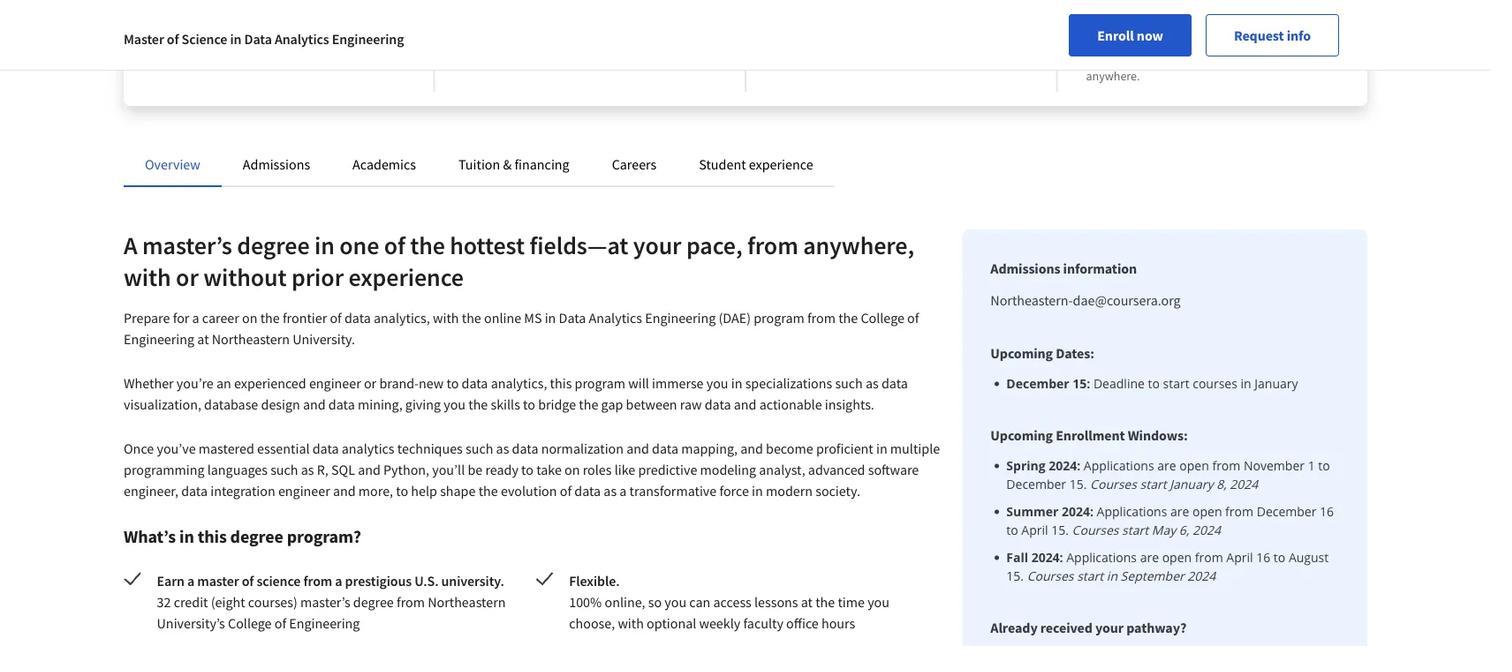 Task type: locate. For each thing, give the bounding box(es) containing it.
start for in
[[1077, 568, 1104, 585]]

upcoming
[[991, 345, 1053, 362], [991, 427, 1053, 444]]

data right frontier in the left of the page
[[345, 309, 371, 327]]

0 horizontal spatial experience
[[348, 262, 464, 293]]

2 horizontal spatial at
[[801, 594, 813, 611]]

from right science
[[303, 572, 332, 590]]

at inside offered by the college of engineering at northeastern university.
[[345, 33, 356, 49]]

science
[[182, 30, 227, 48]]

1 vertical spatial data
[[559, 309, 586, 327]]

giving
[[405, 396, 441, 413]]

0 horizontal spatial at
[[197, 330, 209, 348]]

anywhere.
[[1086, 68, 1140, 84]]

software
[[868, 461, 919, 479]]

you right time
[[868, 594, 890, 611]]

what's
[[124, 526, 176, 548]]

0 vertical spatial experience
[[749, 155, 813, 173]]

experience right the student
[[749, 155, 813, 173]]

experience inside a master's degree in one of the hottest fields—at your pace, from anywhere, with or without prior experience
[[348, 262, 464, 293]]

data right "science"
[[244, 30, 272, 48]]

1 horizontal spatial program
[[754, 309, 805, 327]]

northeastern inside prepare for a career on the frontier of data analytics, with the online ms in data analytics engineering (dae) program from the college of engineering at northeastern university.
[[212, 330, 290, 348]]

2024 for courses start may 6, 2024
[[1193, 522, 1221, 539]]

spring 2024:
[[1007, 458, 1081, 474]]

april inside 'applications are open from december 16 to april 15.'
[[1022, 522, 1048, 539]]

the right by
[[208, 33, 225, 49]]

1 vertical spatial open
[[1193, 504, 1222, 520]]

1 vertical spatial upcoming
[[991, 427, 1053, 444]]

skills
[[491, 396, 520, 413]]

mining,
[[358, 396, 403, 413]]

0 vertical spatial this
[[550, 375, 572, 392]]

applications for in
[[1067, 549, 1137, 566]]

of inside a master's degree in one of the hottest fields—at your pace, from anywhere, with or without prior experience
[[384, 230, 405, 261]]

in right "science"
[[230, 30, 242, 48]]

15. down fall
[[1007, 568, 1024, 585]]

degree
[[237, 230, 310, 261], [230, 526, 283, 548], [353, 594, 394, 611]]

with inside prepare for a career on the frontier of data analytics, with the online ms in data analytics engineering (dae) program from the college of engineering at northeastern university.
[[433, 309, 459, 327]]

courses down the enrollment
[[1090, 476, 1137, 493]]

list
[[998, 457, 1339, 586]]

roles
[[583, 461, 612, 479]]

15. inside applications are open from april 16 to august 15.
[[1007, 568, 1024, 585]]

are up the courses start january 8, 2024
[[1158, 458, 1176, 474]]

1 horizontal spatial 15.
[[1052, 522, 1069, 539]]

january right courses
[[1255, 375, 1298, 392]]

applications inside 'applications are open from december 16 to april 15.'
[[1097, 504, 1167, 520]]

0 vertical spatial your
[[633, 230, 682, 261]]

open down 6,
[[1162, 549, 1192, 566]]

15.
[[1070, 476, 1087, 493], [1052, 522, 1069, 539], [1007, 568, 1024, 585]]

list item down may
[[1007, 549, 1339, 586]]

applications inside the applications are open from november 1 to december 15.
[[1084, 458, 1154, 474]]

admissions for admissions information
[[991, 260, 1061, 277]]

a inside once you've mastered essential data analytics techniques such as data normalization and data mapping, and become proficient in multiple programming languages such as r, sql and python, you'll be ready to take on roles like predictive modeling analyst, advanced software engineer, data integration engineer and more, to help shape the evolution of data as a transformative force in modern society.
[[620, 482, 627, 500]]

1 vertical spatial 100%
[[569, 594, 602, 611]]

0 vertical spatial applications
[[1084, 458, 1154, 474]]

2024 for courses start in september 2024
[[1188, 568, 1216, 585]]

master's down science
[[300, 594, 350, 611]]

engineer down r,
[[278, 482, 330, 500]]

ready
[[485, 461, 519, 479]]

with down 'online,'
[[618, 615, 644, 633]]

with inside a master's degree in one of the hottest fields—at your pace, from anywhere, with or without prior experience
[[124, 262, 171, 293]]

program right (dae)
[[754, 309, 805, 327]]

32
[[157, 594, 171, 611]]

in right ms
[[545, 309, 556, 327]]

experience down one
[[348, 262, 464, 293]]

from inside applications are open from april 16 to august 15.
[[1195, 549, 1223, 566]]

november
[[1244, 458, 1305, 474]]

list item down the windows:
[[1007, 457, 1339, 494]]

1 vertical spatial program
[[575, 375, 626, 392]]

applications inside applications are open from april 16 to august 15.
[[1067, 549, 1137, 566]]

college down (eight
[[228, 615, 272, 633]]

0 vertical spatial on
[[1202, 33, 1216, 49]]

0 vertical spatial are
[[1158, 458, 1176, 474]]

list item containing fall 2024:
[[1007, 549, 1339, 586]]

on up instructors
[[1202, 33, 1216, 49]]

0 vertical spatial courses
[[1090, 476, 1137, 493]]

1 horizontal spatial analytics
[[589, 309, 642, 327]]

such
[[835, 375, 863, 392], [466, 440, 493, 458], [270, 461, 298, 479]]

whether you're an experienced engineer or brand-new to data analytics, this program will immerse you in specializations such as data visualization, database design and data mining, giving you the skills to bridge the gap between raw data and actionable insights.
[[124, 375, 908, 413]]

list containing spring 2024:
[[998, 457, 1339, 586]]

2 vertical spatial at
[[801, 594, 813, 611]]

university. down master of science in data analytics engineering
[[223, 50, 277, 66]]

courses
[[1193, 375, 1238, 392]]

with inside 100% online lecture videos, hands-on projects and connection with instructors and peers, from anywhere.
[[1147, 50, 1169, 66]]

will
[[628, 375, 649, 392]]

more,
[[359, 482, 393, 500]]

1 vertical spatial 2024:
[[1062, 504, 1094, 520]]

2024
[[1230, 476, 1258, 493], [1193, 522, 1221, 539], [1188, 568, 1216, 585]]

experienced
[[234, 375, 306, 392]]

0 vertical spatial admissions
[[243, 155, 310, 173]]

0 vertical spatial 16
[[1320, 504, 1334, 520]]

and up like
[[627, 440, 649, 458]]

college inside prepare for a career on the frontier of data analytics, with the online ms in data analytics engineering (dae) program from the college of engineering at northeastern university.
[[861, 309, 905, 327]]

in left september on the right bottom of the page
[[1107, 568, 1118, 585]]

from inside prepare for a career on the frontier of data analytics, with the online ms in data analytics engineering (dae) program from the college of engineering at northeastern university.
[[807, 309, 836, 327]]

1 vertical spatial december
[[1007, 476, 1066, 493]]

this inside whether you're an experienced engineer or brand-new to data analytics, this program will immerse you in specializations such as data visualization, database design and data mining, giving you the skills to bridge the gap between raw data and actionable insights.
[[550, 375, 572, 392]]

1 vertical spatial 15.
[[1052, 522, 1069, 539]]

1 vertical spatial online
[[484, 309, 521, 327]]

in right courses
[[1241, 375, 1252, 392]]

northeastern-dae@coursera.org
[[991, 292, 1181, 309]]

1 horizontal spatial at
[[345, 33, 356, 49]]

1 vertical spatial on
[[242, 309, 258, 327]]

0 vertical spatial open
[[1180, 458, 1209, 474]]

2 horizontal spatial on
[[1202, 33, 1216, 49]]

university. inside offered by the college of engineering at northeastern university.
[[223, 50, 277, 66]]

to down summer
[[1007, 522, 1018, 539]]

2024: right summer
[[1062, 504, 1094, 520]]

upcoming dates:
[[991, 345, 1094, 362]]

0 vertical spatial online
[[1131, 8, 1179, 30]]

college right "science"
[[228, 33, 266, 49]]

2024 right 6,
[[1193, 522, 1221, 539]]

academics
[[353, 155, 416, 173]]

applications down the enrollment
[[1084, 458, 1154, 474]]

upcoming for upcoming dates:
[[991, 345, 1053, 362]]

open for 6,
[[1193, 504, 1222, 520]]

0 horizontal spatial university.
[[223, 50, 277, 66]]

list item up the windows:
[[1007, 375, 1339, 393]]

this up the bridge
[[550, 375, 572, 392]]

in inside list
[[1107, 568, 1118, 585]]

2 vertical spatial open
[[1162, 549, 1192, 566]]

instructors
[[1172, 50, 1228, 66]]

dates:
[[1056, 345, 1094, 362]]

degree inside a master's degree in one of the hottest fields—at your pace, from anywhere, with or without prior experience
[[237, 230, 310, 261]]

offered by the college of engineering at northeastern university.
[[152, 33, 356, 66]]

applications up "courses start may 6, 2024"
[[1097, 504, 1167, 520]]

2 vertical spatial courses
[[1027, 568, 1074, 585]]

tuition & financing
[[459, 155, 569, 173]]

1 vertical spatial at
[[197, 330, 209, 348]]

data inside prepare for a career on the frontier of data analytics, with the online ms in data analytics engineering (dae) program from the college of engineering at northeastern university.
[[345, 309, 371, 327]]

15. inside 'applications are open from december 16 to april 15.'
[[1052, 522, 1069, 539]]

to up evolution
[[521, 461, 534, 479]]

at
[[345, 33, 356, 49], [197, 330, 209, 348], [801, 594, 813, 611]]

16
[[1320, 504, 1334, 520], [1256, 549, 1271, 566]]

0 horizontal spatial analytics,
[[374, 309, 430, 327]]

on right take
[[565, 461, 580, 479]]

a inside prepare for a career on the frontier of data analytics, with the online ms in data analytics engineering (dae) program from the college of engineering at northeastern university.
[[192, 309, 199, 327]]

15. down summer 2024:
[[1052, 522, 1069, 539]]

may
[[1152, 522, 1176, 539]]

analytics,
[[374, 309, 430, 327], [491, 375, 547, 392]]

to right the new
[[447, 375, 459, 392]]

open inside applications are open from april 16 to august 15.
[[1162, 549, 1192, 566]]

1 horizontal spatial university.
[[293, 330, 355, 348]]

4 list item from the top
[[1007, 549, 1339, 586]]

16 left august
[[1256, 549, 1271, 566]]

0 vertical spatial at
[[345, 33, 356, 49]]

data up predictive
[[652, 440, 678, 458]]

september
[[1121, 568, 1184, 585]]

open up the courses start january 8, 2024
[[1180, 458, 1209, 474]]

courses for spring 2024:
[[1090, 476, 1137, 493]]

0 vertical spatial analytics,
[[374, 309, 430, 327]]

15. up summer 2024:
[[1070, 476, 1087, 493]]

are for january
[[1158, 458, 1176, 474]]

december inside the applications are open from november 1 to december 15.
[[1007, 476, 1066, 493]]

on right 'career'
[[242, 309, 258, 327]]

2 vertical spatial college
[[228, 615, 272, 633]]

15. inside the applications are open from november 1 to december 15.
[[1070, 476, 1087, 493]]

and
[[1262, 33, 1282, 49], [1230, 50, 1250, 66], [303, 396, 326, 413], [734, 396, 757, 413], [627, 440, 649, 458], [740, 440, 763, 458], [358, 461, 381, 479], [333, 482, 356, 500]]

raw
[[680, 396, 702, 413]]

to down "python,"
[[396, 482, 408, 500]]

1 horizontal spatial april
[[1227, 549, 1253, 566]]

or up "for"
[[176, 262, 199, 293]]

force
[[719, 482, 749, 500]]

such inside whether you're an experienced engineer or brand-new to data analytics, this program will immerse you in specializations such as data visualization, database design and data mining, giving you the skills to bridge the gap between raw data and actionable insights.
[[835, 375, 863, 392]]

with up the new
[[433, 309, 459, 327]]

prepare
[[124, 309, 170, 327]]

data right raw
[[705, 396, 731, 413]]

2 upcoming from the top
[[991, 427, 1053, 444]]

2024:
[[1049, 458, 1081, 474], [1062, 504, 1094, 520], [1032, 549, 1063, 566]]

at inside prepare for a career on the frontier of data analytics, with the online ms in data analytics engineering (dae) program from the college of engineering at northeastern university.
[[197, 330, 209, 348]]

0 horizontal spatial admissions
[[243, 155, 310, 173]]

100% inside 100% online lecture videos, hands-on projects and connection with instructors and peers, from anywhere.
[[1086, 8, 1128, 30]]

transformative
[[629, 482, 717, 500]]

december down "spring 2024:"
[[1007, 476, 1066, 493]]

1 vertical spatial 16
[[1256, 549, 1271, 566]]

0 vertical spatial april
[[1022, 522, 1048, 539]]

upcoming for upcoming enrollment windows:
[[991, 427, 1053, 444]]

in inside prepare for a career on the frontier of data analytics, with the online ms in data analytics engineering (dae) program from the college of engineering at northeastern university.
[[545, 309, 556, 327]]

data
[[244, 30, 272, 48], [559, 309, 586, 327]]

analyst,
[[759, 461, 805, 479]]

1 vertical spatial 2024
[[1193, 522, 1221, 539]]

flexible.
[[569, 572, 620, 590]]

0 vertical spatial january
[[1255, 375, 1298, 392]]

100% up choose,
[[569, 594, 602, 611]]

1 horizontal spatial this
[[550, 375, 572, 392]]

100% online lecture videos, hands-on projects and connection with instructors and peers, from anywhere.
[[1086, 8, 1311, 84]]

are
[[1158, 458, 1176, 474], [1171, 504, 1189, 520], [1140, 549, 1159, 566]]

are inside 'applications are open from december 16 to april 15.'
[[1171, 504, 1189, 520]]

as down roles
[[604, 482, 617, 500]]

engineer inside once you've mastered essential data analytics techniques such as data normalization and data mapping, and become proficient in multiple programming languages such as r, sql and python, you'll be ready to take on roles like predictive modeling analyst, advanced software engineer, data integration engineer and more, to help shape the evolution of data as a transformative force in modern society.
[[278, 482, 330, 500]]

1 vertical spatial april
[[1227, 549, 1253, 566]]

as
[[866, 375, 879, 392], [496, 440, 509, 458], [301, 461, 314, 479], [604, 482, 617, 500]]

like
[[615, 461, 635, 479]]

0 vertical spatial engineer
[[309, 375, 361, 392]]

as left r,
[[301, 461, 314, 479]]

as up the insights.
[[866, 375, 879, 392]]

2 vertical spatial december
[[1257, 504, 1317, 520]]

16 inside 'applications are open from december 16 to april 15.'
[[1320, 504, 1334, 520]]

april down summer
[[1022, 522, 1048, 539]]

from up the specializations
[[807, 309, 836, 327]]

or
[[176, 262, 199, 293], [364, 375, 377, 392]]

to right skills
[[523, 396, 535, 413]]

0 horizontal spatial or
[[176, 262, 199, 293]]

start up 'applications are open from december 16 to april 15.'
[[1140, 476, 1167, 493]]

normalization
[[541, 440, 624, 458]]

student experience link
[[699, 155, 813, 173]]

are for in
[[1140, 549, 1159, 566]]

1 horizontal spatial on
[[565, 461, 580, 479]]

1 horizontal spatial master's
[[300, 594, 350, 611]]

2 vertical spatial are
[[1140, 549, 1159, 566]]

in up prior
[[315, 230, 335, 261]]

engineer up mining,
[[309, 375, 361, 392]]

january
[[1255, 375, 1298, 392], [1170, 476, 1213, 493]]

data left mining,
[[329, 396, 355, 413]]

2 vertical spatial applications
[[1067, 549, 1137, 566]]

open for 8,
[[1180, 458, 1209, 474]]

are inside applications are open from april 16 to august 15.
[[1140, 549, 1159, 566]]

or inside a master's degree in one of the hottest fields—at your pace, from anywhere, with or without prior experience
[[176, 262, 199, 293]]

1 horizontal spatial online
[[1131, 8, 1179, 30]]

your right the received
[[1095, 619, 1124, 637]]

faculty
[[743, 615, 783, 633]]

engineering inside offered by the college of engineering at northeastern university.
[[281, 33, 343, 49]]

applications up courses start in september 2024
[[1067, 549, 1137, 566]]

1 vertical spatial this
[[198, 526, 227, 548]]

0 vertical spatial upcoming
[[991, 345, 1053, 362]]

december inside 'applications are open from december 16 to april 15.'
[[1257, 504, 1317, 520]]

such up the insights.
[[835, 375, 863, 392]]

applications for january
[[1084, 458, 1154, 474]]

pathway?
[[1127, 619, 1187, 637]]

university's
[[157, 615, 225, 633]]

2 list item from the top
[[1007, 457, 1339, 494]]

0 vertical spatial degree
[[237, 230, 310, 261]]

2 vertical spatial 15.
[[1007, 568, 1024, 585]]

0 horizontal spatial online
[[484, 309, 521, 327]]

from inside 100% online lecture videos, hands-on projects and connection with instructors and peers, from anywhere.
[[1286, 50, 1311, 66]]

start up 'already received your pathway?'
[[1077, 568, 1104, 585]]

projects
[[1218, 33, 1260, 49]]

online left ms
[[484, 309, 521, 327]]

you're
[[177, 375, 214, 392]]

between
[[626, 396, 677, 413]]

0 horizontal spatial master's
[[142, 230, 232, 261]]

1 vertical spatial your
[[1095, 619, 1124, 637]]

open inside the applications are open from november 1 to december 15.
[[1180, 458, 1209, 474]]

master's inside earn a master of science from a prestigious u.s. university. 32 credit (eight courses) master's degree from northeastern university's college of engineering
[[300, 594, 350, 611]]

master's right a
[[142, 230, 232, 261]]

insights.
[[825, 396, 874, 413]]

in
[[230, 30, 242, 48], [315, 230, 335, 261], [545, 309, 556, 327], [731, 375, 742, 392], [1241, 375, 1252, 392], [876, 440, 888, 458], [752, 482, 763, 500], [179, 526, 194, 548], [1107, 568, 1118, 585]]

earn a master of science from a prestigious u.s. university. 32 credit (eight courses) master's degree from northeastern university's college of engineering
[[157, 572, 506, 633]]

degree down integration
[[230, 526, 283, 548]]

0 vertical spatial program
[[754, 309, 805, 327]]

0 horizontal spatial this
[[198, 526, 227, 548]]

fall
[[1007, 549, 1028, 566]]

august
[[1289, 549, 1329, 566]]

request info
[[1234, 27, 1311, 44]]

open inside 'applications are open from december 16 to april 15.'
[[1193, 504, 1222, 520]]

upcoming left dates:
[[991, 345, 1053, 362]]

college
[[228, 33, 266, 49], [861, 309, 905, 327], [228, 615, 272, 633]]

courses down the fall 2024:
[[1027, 568, 1074, 585]]

courses down summer 2024:
[[1072, 522, 1119, 539]]

1 vertical spatial experience
[[348, 262, 464, 293]]

open down the 8,
[[1193, 504, 1222, 520]]

january left the 8,
[[1170, 476, 1213, 493]]

0 vertical spatial 2024
[[1230, 476, 1258, 493]]

2 vertical spatial degree
[[353, 594, 394, 611]]

2 vertical spatial on
[[565, 461, 580, 479]]

program up the gap
[[575, 375, 626, 392]]

0 vertical spatial 100%
[[1086, 8, 1128, 30]]

once you've mastered essential data analytics techniques such as data normalization and data mapping, and become proficient in multiple programming languages such as r, sql and python, you'll be ready to take on roles like predictive modeling analyst, advanced software engineer, data integration engineer and more, to help shape the evolution of data as a transformative force in modern society.
[[124, 440, 940, 500]]

1 vertical spatial applications
[[1097, 504, 1167, 520]]

2 vertical spatial 2024:
[[1032, 549, 1063, 566]]

list item
[[1007, 375, 1339, 393], [1007, 457, 1339, 494], [1007, 503, 1339, 540], [1007, 549, 1339, 586]]

1 vertical spatial courses
[[1072, 522, 1119, 539]]

data right the new
[[462, 375, 488, 392]]

0 horizontal spatial 16
[[1256, 549, 1271, 566]]

0 horizontal spatial your
[[633, 230, 682, 261]]

1 vertical spatial analytics
[[589, 309, 642, 327]]

the left the hottest
[[410, 230, 445, 261]]

1 horizontal spatial such
[[466, 440, 493, 458]]

courses start january 8, 2024
[[1090, 476, 1258, 493]]

student experience
[[699, 155, 813, 173]]

such down essential
[[270, 461, 298, 479]]

0 horizontal spatial 100%
[[569, 594, 602, 611]]

and down the sql
[[333, 482, 356, 500]]

the up hours at right bottom
[[816, 594, 835, 611]]

at inside flexible. 100% online, so you can access lessons at the time you choose, with optional weekly faculty office hours
[[801, 594, 813, 611]]

are inside the applications are open from november 1 to december 15.
[[1158, 458, 1176, 474]]

start for may
[[1122, 522, 1149, 539]]

0 vertical spatial data
[[244, 30, 272, 48]]

0 vertical spatial 2024:
[[1049, 458, 1081, 474]]

analytics inside prepare for a career on the frontier of data analytics, with the online ms in data analytics engineering (dae) program from the college of engineering at northeastern university.
[[589, 309, 642, 327]]

2 vertical spatial such
[[270, 461, 298, 479]]

december down "november"
[[1257, 504, 1317, 520]]

2 vertical spatial northeastern
[[428, 594, 506, 611]]

0 horizontal spatial january
[[1170, 476, 1213, 493]]

degree inside earn a master of science from a prestigious u.s. university. 32 credit (eight courses) master's degree from northeastern university's college of engineering
[[353, 594, 394, 611]]

16 inside applications are open from april 16 to august 15.
[[1256, 549, 1271, 566]]

the left skills
[[468, 396, 488, 413]]

0 vertical spatial master's
[[142, 230, 232, 261]]

engineering inside earn a master of science from a prestigious u.s. university. 32 credit (eight courses) master's degree from northeastern university's college of engineering
[[289, 615, 360, 633]]

1 upcoming from the top
[[991, 345, 1053, 362]]

degree down "prestigious" in the bottom of the page
[[353, 594, 394, 611]]

from down u.s.
[[397, 594, 425, 611]]

northeastern
[[152, 50, 220, 66], [212, 330, 290, 348], [428, 594, 506, 611]]

as inside whether you're an experienced engineer or brand-new to data analytics, this program will immerse you in specializations such as data visualization, database design and data mining, giving you the skills to bridge the gap between raw data and actionable insights.
[[866, 375, 879, 392]]

data up r,
[[313, 440, 339, 458]]

hands-
[[1167, 33, 1202, 49]]

from inside the applications are open from november 1 to december 15.
[[1212, 458, 1241, 474]]

multiple
[[890, 440, 940, 458]]

1
[[1308, 458, 1315, 474]]

1 vertical spatial are
[[1171, 504, 1189, 520]]

optional
[[647, 615, 696, 633]]

a down like
[[620, 482, 627, 500]]

0 vertical spatial college
[[228, 33, 266, 49]]

to left august
[[1274, 549, 1286, 566]]

the inside a master's degree in one of the hottest fields—at your pace, from anywhere, with or without prior experience
[[410, 230, 445, 261]]

in left the specializations
[[731, 375, 742, 392]]

0 vertical spatial northeastern
[[152, 50, 220, 66]]

from down info
[[1286, 50, 1311, 66]]

2024: for fall 2024:
[[1032, 549, 1063, 566]]

of inside offered by the college of engineering at northeastern university.
[[268, 33, 279, 49]]

1 list item from the top
[[1007, 375, 1339, 393]]

2024 right the 8,
[[1230, 476, 1258, 493]]

0 horizontal spatial on
[[242, 309, 258, 327]]

0 horizontal spatial april
[[1022, 522, 1048, 539]]

experience
[[749, 155, 813, 173], [348, 262, 464, 293]]

0 horizontal spatial program
[[575, 375, 626, 392]]

1 vertical spatial master's
[[300, 594, 350, 611]]

from right 'pace,'
[[747, 230, 798, 261]]

3 list item from the top
[[1007, 503, 1339, 540]]

100%
[[1086, 8, 1128, 30], [569, 594, 602, 611]]

admissions for admissions
[[243, 155, 310, 173]]

1 horizontal spatial analytics,
[[491, 375, 547, 392]]

online up videos,
[[1131, 8, 1179, 30]]

1 horizontal spatial 16
[[1320, 504, 1334, 520]]

upcoming enrollment windows:
[[991, 427, 1188, 444]]

anywhere,
[[803, 230, 914, 261]]

0 horizontal spatial 15.
[[1007, 568, 1024, 585]]

to right 1
[[1318, 458, 1330, 474]]

degree up without
[[237, 230, 310, 261]]

a right "for"
[[192, 309, 199, 327]]



Task type: describe. For each thing, give the bounding box(es) containing it.
overview
[[145, 155, 200, 173]]

15. for courses start january 8, 2024
[[1070, 476, 1087, 493]]

engineer,
[[124, 482, 178, 500]]

data inside prepare for a career on the frontier of data analytics, with the online ms in data analytics engineering (dae) program from the college of engineering at northeastern university.
[[559, 309, 586, 327]]

immerse
[[652, 375, 704, 392]]

program inside whether you're an experienced engineer or brand-new to data analytics, this program will immerse you in specializations such as data visualization, database design and data mining, giving you the skills to bridge the gap between raw data and actionable insights.
[[575, 375, 626, 392]]

0 horizontal spatial data
[[244, 30, 272, 48]]

once
[[124, 440, 154, 458]]

16 for april
[[1256, 549, 1271, 566]]

data up multiple
[[882, 375, 908, 392]]

engineer inside whether you're an experienced engineer or brand-new to data analytics, this program will immerse you in specializations such as data visualization, database design and data mining, giving you the skills to bridge the gap between raw data and actionable insights.
[[309, 375, 361, 392]]

15:
[[1073, 375, 1090, 392]]

sql
[[331, 461, 355, 479]]

courses start in september 2024
[[1027, 568, 1216, 585]]

in right force
[[752, 482, 763, 500]]

specializations
[[745, 375, 832, 392]]

of inside once you've mastered essential data analytics techniques such as data normalization and data mapping, and become proficient in multiple programming languages such as r, sql and python, you'll be ready to take on roles like predictive modeling analyst, advanced software engineer, data integration engineer and more, to help shape the evolution of data as a transformative force in modern society.
[[560, 482, 572, 500]]

to inside applications are open from april 16 to august 15.
[[1274, 549, 1286, 566]]

brand-
[[379, 375, 419, 392]]

northeastern inside earn a master of science from a prestigious u.s. university. 32 credit (eight courses) master's degree from northeastern university's college of engineering
[[428, 594, 506, 611]]

data down programming
[[181, 482, 208, 500]]

visualization,
[[124, 396, 201, 413]]

modeling
[[700, 461, 756, 479]]

college inside earn a master of science from a prestigious u.s. university. 32 credit (eight courses) master's degree from northeastern university's college of engineering
[[228, 615, 272, 633]]

programming
[[124, 461, 205, 479]]

2024: for summer 2024:
[[1062, 504, 1094, 520]]

courses for summer 2024:
[[1072, 522, 1119, 539]]

online,
[[605, 594, 645, 611]]

2024: for spring 2024:
[[1049, 458, 1081, 474]]

financing
[[515, 155, 569, 173]]

received
[[1040, 619, 1093, 637]]

and up modeling
[[740, 440, 763, 458]]

analytics, inside whether you're an experienced engineer or brand-new to data analytics, this program will immerse you in specializations such as data visualization, database design and data mining, giving you the skills to bridge the gap between raw data and actionable insights.
[[491, 375, 547, 392]]

database
[[204, 396, 258, 413]]

lecture
[[1086, 33, 1125, 49]]

april inside applications are open from april 16 to august 15.
[[1227, 549, 1253, 566]]

master's inside a master's degree in one of the hottest fields—at your pace, from anywhere, with or without prior experience
[[142, 230, 232, 261]]

on inside prepare for a career on the frontier of data analytics, with the online ms in data analytics engineering (dae) program from the college of engineering at northeastern university.
[[242, 309, 258, 327]]

hours
[[822, 615, 855, 633]]

languages
[[207, 461, 268, 479]]

15. for courses start may 6, 2024
[[1052, 522, 1069, 539]]

start left courses
[[1163, 375, 1190, 392]]

in right the what's
[[179, 526, 194, 548]]

careers link
[[612, 155, 657, 173]]

and down projects
[[1230, 50, 1250, 66]]

bridge
[[538, 396, 576, 413]]

list item containing december 15:
[[1007, 375, 1339, 393]]

on inside once you've mastered essential data analytics techniques such as data normalization and data mapping, and become proficient in multiple programming languages such as r, sql and python, you'll be ready to take on roles like predictive modeling analyst, advanced software engineer, data integration engineer and more, to help shape the evolution of data as a transformative force in modern society.
[[565, 461, 580, 479]]

already received your pathway?
[[991, 619, 1187, 637]]

a right earn
[[187, 572, 195, 590]]

with inside flexible. 100% online, so you can access lessons at the time you choose, with optional weekly faculty office hours
[[618, 615, 644, 633]]

the left ms
[[462, 309, 481, 327]]

modern
[[766, 482, 813, 500]]

1 horizontal spatial your
[[1095, 619, 1124, 637]]

list item containing spring 2024:
[[1007, 457, 1339, 494]]

without
[[203, 262, 287, 293]]

you've
[[157, 440, 196, 458]]

courses start may 6, 2024
[[1072, 522, 1221, 539]]

you right giving
[[444, 396, 466, 413]]

you right so
[[665, 594, 687, 611]]

information
[[1063, 260, 1137, 277]]

start for january
[[1140, 476, 1167, 493]]

predictive
[[638, 461, 697, 479]]

choose,
[[569, 615, 615, 633]]

applications are open from december 16 to april 15.
[[1007, 504, 1334, 539]]

the left frontier in the left of the page
[[260, 309, 280, 327]]

to right deadline
[[1148, 375, 1160, 392]]

open for september
[[1162, 549, 1192, 566]]

the inside flexible. 100% online, so you can access lessons at the time you choose, with optional weekly faculty office hours
[[816, 594, 835, 611]]

request
[[1234, 27, 1284, 44]]

15. for courses start in september 2024
[[1007, 568, 1024, 585]]

enroll now
[[1097, 27, 1163, 44]]

advanced
[[808, 461, 865, 479]]

online inside 100% online lecture videos, hands-on projects and connection with instructors and peers, from anywhere.
[[1131, 8, 1179, 30]]

for
[[173, 309, 189, 327]]

ms
[[524, 309, 542, 327]]

what's in this degree program?
[[124, 526, 361, 548]]

2024 for courses start january 8, 2024
[[1230, 476, 1258, 493]]

northeastern inside offered by the college of engineering at northeastern university.
[[152, 50, 220, 66]]

in up software
[[876, 440, 888, 458]]

online inside prepare for a career on the frontier of data analytics, with the online ms in data analytics engineering (dae) program from the college of engineering at northeastern university.
[[484, 309, 521, 327]]

and down "analytics"
[[358, 461, 381, 479]]

to inside 'applications are open from december 16 to april 15.'
[[1007, 522, 1018, 539]]

access
[[713, 594, 752, 611]]

proficient
[[816, 440, 874, 458]]

applications for may
[[1097, 504, 1167, 520]]

master of science in data analytics engineering
[[124, 30, 404, 48]]

from inside 'applications are open from december 16 to april 15.'
[[1225, 504, 1254, 520]]

and left actionable
[[734, 396, 757, 413]]

you right immerse
[[707, 375, 728, 392]]

to inside the applications are open from november 1 to december 15.
[[1318, 458, 1330, 474]]

info
[[1287, 27, 1311, 44]]

academics link
[[353, 155, 416, 173]]

lessons
[[754, 594, 798, 611]]

as up ready
[[496, 440, 509, 458]]

science
[[257, 572, 301, 590]]

time
[[838, 594, 865, 611]]

your inside a master's degree in one of the hottest fields—at your pace, from anywhere, with or without prior experience
[[633, 230, 682, 261]]

admissions information
[[991, 260, 1137, 277]]

are for may
[[1171, 504, 1189, 520]]

dae@coursera.org
[[1073, 292, 1181, 309]]

by
[[193, 33, 206, 49]]

1 vertical spatial degree
[[230, 526, 283, 548]]

8,
[[1217, 476, 1227, 493]]

college inside offered by the college of engineering at northeastern university.
[[228, 33, 266, 49]]

from inside a master's degree in one of the hottest fields—at your pace, from anywhere, with or without prior experience
[[747, 230, 798, 261]]

credit
[[174, 594, 208, 611]]

deadline
[[1094, 375, 1145, 392]]

r,
[[317, 461, 328, 479]]

data down roles
[[574, 482, 601, 500]]

mapping,
[[681, 440, 738, 458]]

&
[[503, 155, 512, 173]]

take
[[536, 461, 562, 479]]

0 horizontal spatial analytics
[[275, 30, 329, 48]]

already
[[991, 619, 1038, 637]]

summer 2024:
[[1007, 504, 1094, 520]]

courses for fall 2024:
[[1027, 568, 1074, 585]]

and up peers,
[[1262, 33, 1282, 49]]

program inside prepare for a career on the frontier of data analytics, with the online ms in data analytics engineering (dae) program from the college of engineering at northeastern university.
[[754, 309, 805, 327]]

january inside list
[[1170, 476, 1213, 493]]

0 vertical spatial december
[[1007, 375, 1070, 392]]

16 for december
[[1320, 504, 1334, 520]]

new
[[419, 375, 444, 392]]

the down anywhere,
[[839, 309, 858, 327]]

hottest
[[450, 230, 525, 261]]

can
[[689, 594, 711, 611]]

100% inside flexible. 100% online, so you can access lessons at the time you choose, with optional weekly faculty office hours
[[569, 594, 602, 611]]

you'll
[[432, 461, 465, 479]]

a left "prestigious" in the bottom of the page
[[335, 572, 342, 590]]

the left the gap
[[579, 396, 598, 413]]

in inside a master's degree in one of the hottest fields—at your pace, from anywhere, with or without prior experience
[[315, 230, 335, 261]]

prior
[[292, 262, 344, 293]]

earn
[[157, 572, 185, 590]]

u.s.
[[414, 572, 439, 590]]

or inside whether you're an experienced engineer or brand-new to data analytics, this program will immerse you in specializations such as data visualization, database design and data mining, giving you the skills to bridge the gap between raw data and actionable insights.
[[364, 375, 377, 392]]

weekly
[[699, 615, 741, 633]]

and right design
[[303, 396, 326, 413]]

tuition & financing link
[[459, 155, 569, 173]]

0 horizontal spatial such
[[270, 461, 298, 479]]

fall 2024:
[[1007, 549, 1063, 566]]

6,
[[1179, 522, 1189, 539]]

in inside whether you're an experienced engineer or brand-new to data analytics, this program will immerse you in specializations such as data visualization, database design and data mining, giving you the skills to bridge the gap between raw data and actionable insights.
[[731, 375, 742, 392]]

1 horizontal spatial january
[[1255, 375, 1298, 392]]

enroll now button
[[1069, 14, 1192, 57]]

enroll
[[1097, 27, 1134, 44]]

evolution
[[501, 482, 557, 500]]

python,
[[383, 461, 429, 479]]

the inside offered by the college of engineering at northeastern university.
[[208, 33, 225, 49]]

master
[[124, 30, 164, 48]]

peers,
[[1252, 50, 1284, 66]]

list item containing summer 2024:
[[1007, 503, 1339, 540]]

1 vertical spatial such
[[466, 440, 493, 458]]

society.
[[816, 482, 860, 500]]

one
[[340, 230, 379, 261]]

flexible. 100% online, so you can access lessons at the time you choose, with optional weekly faculty office hours
[[569, 572, 890, 633]]

now
[[1137, 27, 1163, 44]]

so
[[648, 594, 662, 611]]

university. inside prepare for a career on the frontier of data analytics, with the online ms in data analytics engineering (dae) program from the college of engineering at northeastern university.
[[293, 330, 355, 348]]

on inside 100% online lecture videos, hands-on projects and connection with instructors and peers, from anywhere.
[[1202, 33, 1216, 49]]

analytics, inside prepare for a career on the frontier of data analytics, with the online ms in data analytics engineering (dae) program from the college of engineering at northeastern university.
[[374, 309, 430, 327]]

connection
[[1086, 50, 1144, 66]]

prestigious
[[345, 572, 412, 590]]

program?
[[287, 526, 361, 548]]

data up ready
[[512, 440, 538, 458]]

the inside once you've mastered essential data analytics techniques such as data normalization and data mapping, and become proficient in multiple programming languages such as r, sql and python, you'll be ready to take on roles like predictive modeling analyst, advanced software engineer, data integration engineer and more, to help shape the evolution of data as a transformative force in modern society.
[[478, 482, 498, 500]]



Task type: vqa. For each thing, say whether or not it's contained in the screenshot.
the rightmost years.
no



